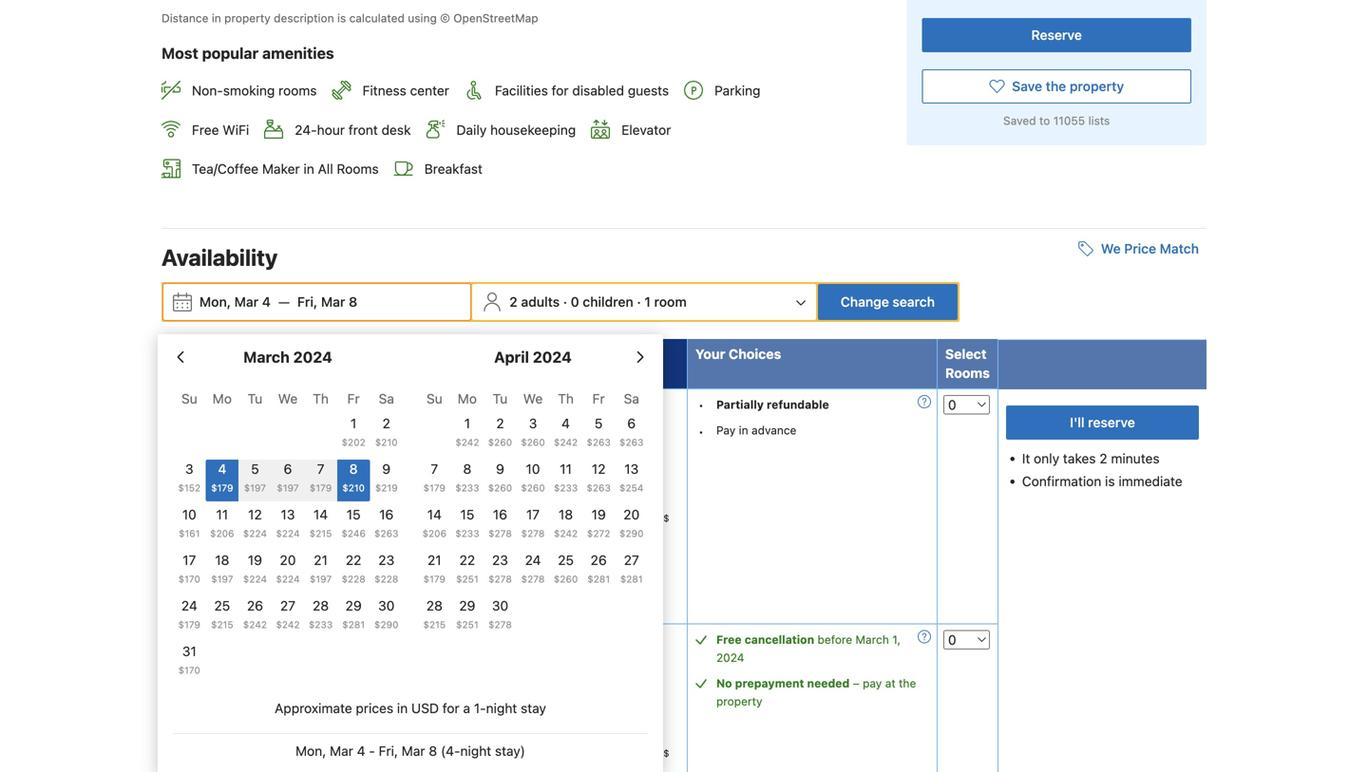 Task type: vqa. For each thing, say whether or not it's contained in the screenshot.
$263 associated with 5
yes



Task type: locate. For each thing, give the bounding box(es) containing it.
20 inside '20 $224'
[[280, 553, 296, 569]]

2 28 from the left
[[427, 598, 443, 614]]

1 for 1 $242
[[465, 416, 471, 432]]

11 for 11 $233
[[560, 462, 572, 477]]

12
[[592, 462, 606, 477], [248, 507, 262, 523]]

tu up bed
[[248, 391, 263, 407]]

us$
[[650, 513, 670, 524], [644, 532, 664, 543], [650, 748, 670, 759]]

0 vertical spatial price
[[1125, 241, 1157, 257]]

3 for 3 $260
[[529, 416, 537, 432]]

$290 right 29 march 2024 checkbox
[[375, 620, 399, 631]]

partially
[[717, 398, 764, 412]]

night, inside 14.75 % tax, us$ 3.50 city tax per night, us$ 15.00 resort fee per night
[[615, 532, 641, 543]]

1 for 1 full bed
[[167, 477, 173, 493]]

3 down the only
[[185, 462, 194, 477]]

4 April 2024 checkbox
[[550, 415, 583, 456]]

1 vertical spatial property
[[1070, 78, 1125, 94]]

1 vertical spatial secret deal. you're getting a reduced rate because this property is offering member-only deals when you're signed into your booking.com account.. element
[[529, 700, 601, 720]]

2 $206 from the left
[[423, 529, 447, 540]]

$197 inside 5 march 2024 checkbox
[[244, 483, 266, 494]]

match
[[1160, 241, 1200, 257]]

tea/coffee for tea/coffee maker in all rooms
[[192, 161, 259, 177]]

$278 left 24 april 2024 option
[[489, 574, 512, 585]]

24
[[525, 553, 541, 569], [181, 598, 198, 614]]

1 inside 1 $242
[[465, 416, 471, 432]]

16 inside the 16 $263
[[379, 507, 394, 523]]

wake-up service/alarm clock
[[183, 735, 338, 748]]

2 secret deal from the top
[[534, 703, 596, 717]]

grid
[[173, 380, 403, 685], [418, 380, 648, 639]]

room inside standard room with one double bed
[[238, 396, 281, 414]]

9 for 9 $219
[[382, 462, 391, 477]]

$228 inside 23 march 2024 option
[[375, 574, 399, 585]]

room left type
[[170, 347, 208, 362]]

$260 for 9
[[488, 483, 513, 494]]

$197 for 21
[[310, 574, 332, 585]]

1 3.50 from the top
[[534, 532, 555, 543]]

1 $228 from the left
[[342, 574, 366, 585]]

9 inside 9 $260
[[496, 462, 505, 477]]

12 April 2024 checkbox
[[583, 460, 615, 502]]

$263 for 12
[[587, 483, 611, 494]]

1 horizontal spatial 7 $179
[[424, 462, 446, 494]]

10 March 2024 checkbox
[[173, 506, 206, 548]]

shower
[[278, 621, 318, 634]]

search
[[893, 294, 935, 310]]

center
[[410, 83, 450, 98]]

0 vertical spatial 3
[[529, 416, 537, 432]]

5 for 5 $263
[[595, 416, 603, 432]]

left
[[264, 445, 284, 459]]

change
[[841, 294, 890, 310]]

2 $251 from the top
[[456, 620, 479, 631]]

14 $206
[[423, 507, 447, 540]]

21 for 21 $179
[[428, 553, 442, 569]]

fitness
[[363, 83, 407, 98]]

0 vertical spatial per
[[596, 532, 612, 543]]

$233
[[456, 483, 480, 494], [554, 483, 578, 494], [456, 529, 480, 540], [309, 620, 333, 631]]

1 vertical spatial 3.50
[[534, 767, 555, 773]]

$224 for 13
[[276, 529, 300, 540]]

20 inside 20 $290
[[624, 507, 640, 523]]

0 horizontal spatial 25
[[214, 598, 230, 614]]

22 for 22 $251
[[460, 553, 475, 569]]

17 inside 17 $170
[[183, 553, 196, 569]]

property inside – pay at the property
[[717, 695, 763, 709]]

$224 inside the 13 march 2024 option
[[276, 529, 300, 540]]

3.50 up 15.00
[[534, 532, 555, 543]]

1 up $202
[[351, 416, 357, 432]]

city for 14.75 % tax, us$ 3.50 city tax per night, us$ 15.00 resort fee per night
[[558, 532, 576, 543]]

one
[[320, 396, 349, 414]]

1 horizontal spatial 26
[[591, 553, 607, 569]]

30 April 2024 checkbox
[[484, 597, 517, 639]]

1 • from the top
[[699, 399, 704, 412]]

$197 left 22 march 2024 checkbox
[[310, 574, 332, 585]]

1 left 'room'
[[645, 294, 651, 310]]

approximate
[[275, 701, 352, 717]]

5 for 5 $197
[[251, 462, 259, 477]]

19 up '$272'
[[592, 507, 606, 523]]

sa for april 2024
[[624, 391, 640, 407]]

2 14.75 from the top
[[586, 748, 611, 759]]

7 inside cell
[[317, 462, 325, 477]]

$242 inside 26 march 2024 "option"
[[243, 620, 267, 631]]

0 horizontal spatial 19
[[248, 553, 262, 569]]

0 vertical spatial secret deal. you're getting a reduced rate because this property is offering member-only deals when you're signed into your booking.com account.. element
[[529, 464, 601, 485]]

14.75 inside 14.75 % tax, us$ 3.50 city tax per night, us
[[586, 748, 611, 759]]

$281 right '28 march 2024' option
[[342, 620, 365, 631]]

1 $251 from the top
[[456, 574, 479, 585]]

5 inside 5 $263
[[595, 416, 603, 432]]

0 horizontal spatial su
[[181, 391, 197, 407]]

29 April 2024 checkbox
[[451, 597, 484, 639]]

$290
[[620, 529, 644, 540], [375, 620, 399, 631]]

0 horizontal spatial wifi
[[223, 122, 249, 138]]

more details on meals and payment options image
[[918, 396, 932, 409], [918, 631, 932, 644]]

14 inside "14 $206"
[[427, 507, 442, 523]]

$233 for 8
[[456, 483, 480, 494]]

rooms for smoking
[[279, 83, 317, 98]]

1 21 from the left
[[314, 553, 328, 569]]

$278 inside 16 april 2024 checkbox
[[489, 529, 512, 540]]

21 $179
[[424, 553, 446, 585]]

8 left 9 $260 at the bottom left
[[463, 462, 472, 477]]

rooms for 6
[[224, 445, 261, 459]]

5 inside 5 $197
[[251, 462, 259, 477]]

10 $260
[[521, 462, 545, 494]]

$640
[[529, 398, 558, 412]]

at
[[886, 677, 896, 691]]

1 tax from the top
[[579, 532, 594, 543]]

1 % from the top
[[614, 513, 623, 524]]

per inside 14.75 % tax, us$ 3.50 city tax per night, us
[[596, 767, 612, 773]]

16 $278
[[489, 507, 512, 540]]

$242 for 1
[[456, 437, 480, 448]]

2 22 from the left
[[460, 553, 475, 569]]

28 up shower
[[313, 598, 329, 614]]

we price match button
[[1071, 232, 1207, 266]]

1 grid from the left
[[173, 380, 403, 685]]

23 for 23 $278
[[492, 553, 508, 569]]

1 vertical spatial 3
[[185, 462, 194, 477]]

radio
[[342, 697, 372, 710]]

5 right 4 $242 at bottom left
[[595, 416, 603, 432]]

0 horizontal spatial 21
[[314, 553, 328, 569]]

0 vertical spatial rooms
[[279, 83, 317, 98]]

2 7 $179 from the left
[[424, 462, 446, 494]]

$242 inside 4 april 2024 option
[[554, 437, 578, 448]]

all
[[318, 161, 333, 177]]

1 vertical spatial 18
[[215, 553, 230, 569]]

2024 up with
[[293, 348, 333, 367]]

0 vertical spatial $170
[[178, 574, 201, 585]]

1 mo from the left
[[213, 391, 232, 407]]

0 vertical spatial 27
[[624, 553, 640, 569]]

tea/coffee maker
[[183, 697, 277, 710]]

0 vertical spatial 25
[[558, 553, 574, 569]]

$197 left 7 march 2024 option
[[277, 483, 299, 494]]

0 vertical spatial 24
[[525, 553, 541, 569]]

2 tu from the left
[[493, 391, 508, 407]]

$272
[[587, 529, 611, 540]]

tu for april
[[493, 391, 508, 407]]

tu up "2 $260"
[[493, 391, 508, 407]]

1 14 from the left
[[314, 507, 328, 523]]

1 vertical spatial •
[[699, 425, 704, 439]]

23 $278
[[489, 553, 512, 585]]

su up the double
[[181, 391, 197, 407]]

$215 inside 28 april 2024 checkbox
[[423, 620, 446, 631]]

1 vertical spatial $170
[[178, 666, 201, 676]]

30 inside 30 $278
[[492, 598, 509, 614]]

$278 inside 24 april 2024 option
[[522, 574, 545, 585]]

2 inside "2 $260"
[[496, 416, 504, 432]]

smoking
[[223, 83, 275, 98]]

$228 for 22
[[342, 574, 366, 585]]

night, inside 14.75 % tax, us$ 3.50 city tax per night, us
[[615, 767, 641, 773]]

th for march 2024
[[313, 391, 329, 407]]

25 March 2024 checkbox
[[206, 597, 239, 639]]

the right save
[[1046, 78, 1067, 94]]

1 inside "1 $202"
[[351, 416, 357, 432]]

0 horizontal spatial 13
[[281, 507, 295, 523]]

0 vertical spatial is
[[337, 12, 346, 25]]

2 23 from the left
[[492, 553, 508, 569]]

fitness center
[[363, 83, 450, 98]]

$233 up excluded:
[[554, 483, 578, 494]]

$219
[[375, 483, 398, 494]]

city inside 14.75 % tax, us$ 3.50 city tax per night, us$ 15.00 resort fee per night
[[558, 532, 576, 543]]

su down number
[[427, 391, 443, 407]]

coffee
[[188, 585, 224, 598]]

price left 'match'
[[1125, 241, 1157, 257]]

2 vertical spatial per
[[596, 767, 612, 773]]

1 vertical spatial 20
[[280, 553, 296, 569]]

in left all
[[304, 161, 314, 177]]

we up $480
[[524, 391, 543, 407]]

20
[[624, 507, 640, 523], [280, 553, 296, 569]]

0 horizontal spatial 17
[[183, 553, 196, 569]]

rooms right all
[[337, 161, 379, 177]]

$278 for 16
[[489, 529, 512, 540]]

24 for 24 $278
[[525, 553, 541, 569]]

$242 inside 1 april 2024 "option"
[[456, 437, 480, 448]]

5 $197
[[244, 462, 266, 494]]

0 horizontal spatial 10
[[182, 507, 197, 523]]

1 March 2024 checkbox
[[337, 415, 370, 456]]

% inside 14.75 % tax, us$ 3.50 city tax per night, us
[[614, 748, 623, 759]]

2
[[510, 294, 518, 310], [383, 416, 391, 432], [496, 416, 504, 432], [1100, 451, 1108, 467]]

rooms down amenities
[[279, 83, 317, 98]]

secret down the 25% off
[[534, 468, 569, 481]]

1 horizontal spatial ·
[[637, 294, 641, 310]]

1 fr from the left
[[348, 391, 360, 407]]

3.50 inside 14.75 % tax, us$ 3.50 city tax per night, us
[[534, 767, 555, 773]]

wifi down smoking
[[223, 122, 249, 138]]

2 horizontal spatial property
[[1070, 78, 1125, 94]]

night left stay) at the bottom left of the page
[[461, 744, 492, 760]]

2 tax, from the top
[[625, 748, 647, 759]]

1 secret from the top
[[534, 468, 569, 481]]

tu for march
[[248, 391, 263, 407]]

19 inside 19 $272
[[592, 507, 606, 523]]

7 cell
[[304, 456, 337, 502]]

0 horizontal spatial 9
[[382, 462, 391, 477]]

$233 for 15
[[456, 529, 480, 540]]

fri, for -
[[379, 744, 398, 760]]

1 horizontal spatial 21
[[428, 553, 442, 569]]

8 right '—'
[[349, 294, 358, 310]]

1 29 from the left
[[346, 598, 362, 614]]

$152
[[178, 483, 201, 494]]

2 horizontal spatial 2024
[[717, 652, 745, 665]]

0 vertical spatial •
[[699, 399, 704, 412]]

$224 inside 20 march 2024 checkbox
[[276, 574, 300, 585]]

28 April 2024 checkbox
[[418, 597, 451, 639]]

0 vertical spatial property
[[225, 12, 271, 25]]

$251 inside '29 april 2024' option
[[456, 620, 479, 631]]

$242 inside the 27 march 2024 checkbox
[[276, 620, 300, 631]]

1 vertical spatial 27
[[280, 598, 296, 614]]

21 inside the 21 $197
[[314, 553, 328, 569]]

1 7 $179 from the left
[[310, 462, 332, 494]]

14.75 inside 14.75 % tax, us$ 3.50 city tax per night, us$ 15.00 resort fee per night
[[586, 513, 611, 524]]

1 more details on meals and payment options image from the top
[[918, 396, 932, 409]]

stay
[[521, 701, 547, 717]]

25 down coffee machine at left bottom
[[214, 598, 230, 614]]

$215 up toilet
[[211, 620, 234, 631]]

property down no
[[717, 695, 763, 709]]

9 for 9 $260
[[496, 462, 505, 477]]

1 vertical spatial guests
[[471, 347, 515, 362]]

30 $290
[[375, 598, 399, 631]]

1 horizontal spatial 29
[[459, 598, 476, 614]]

-
[[369, 744, 375, 760]]

0 vertical spatial tax
[[579, 532, 594, 543]]

7 March 2024 checkbox
[[304, 460, 337, 502]]

13 inside '13 $254'
[[625, 462, 639, 477]]

flat-
[[188, 561, 213, 574]]

confirmation
[[1023, 474, 1102, 490]]

machine
[[227, 585, 272, 598]]

23 right 22 $228
[[379, 553, 395, 569]]

1-
[[474, 701, 486, 717]]

11 $206
[[210, 507, 234, 540]]

1 horizontal spatial the
[[1046, 78, 1067, 94]]

$228
[[342, 574, 366, 585], [375, 574, 399, 585]]

1 horizontal spatial 22
[[460, 553, 475, 569]]

13 March 2024 checkbox
[[272, 506, 304, 548]]

22 inside 22 $228
[[346, 553, 362, 569]]

2 more details on meals and payment options image from the top
[[918, 631, 932, 644]]

$215 left '29 april 2024' option
[[423, 620, 446, 631]]

$260 inside 9 april 2024 option
[[488, 483, 513, 494]]

tax inside 14.75 % tax, us$ 3.50 city tax per night, us
[[579, 767, 594, 773]]

availability
[[162, 244, 278, 271]]

4 $179
[[211, 462, 233, 494]]

grid for march
[[173, 380, 403, 685]]

0 vertical spatial 20
[[624, 507, 640, 523]]

2 deal from the top
[[572, 703, 596, 717]]

2 $228 from the left
[[375, 574, 399, 585]]

1 city from the top
[[558, 532, 576, 543]]

$251 inside 22 april 2024 checkbox
[[456, 574, 479, 585]]

1 secret deal from the top
[[534, 468, 596, 481]]

0 vertical spatial more details on meals and payment options image
[[918, 396, 932, 409]]

1 vertical spatial the
[[899, 677, 917, 691]]

1 horizontal spatial grid
[[418, 380, 648, 639]]

13 right "air"
[[281, 507, 295, 523]]

1 vertical spatial tv
[[183, 659, 198, 672]]

4 for price for 4 nights
[[608, 347, 617, 362]]

6 inside 6 $197
[[284, 462, 292, 477]]

1 15 from the left
[[347, 507, 361, 523]]

in left usd
[[397, 701, 408, 717]]

4 cell
[[206, 456, 239, 502]]

$224 inside 19 march 2024 checkbox
[[243, 574, 267, 585]]

11 right 200
[[216, 507, 228, 523]]

$281 down the fee
[[588, 574, 610, 585]]

$263 inside 16 march 2024 checkbox
[[375, 529, 399, 540]]

19 for 19 $224
[[248, 553, 262, 569]]

18 April 2024 checkbox
[[550, 506, 583, 548]]

29 for 29 $251
[[459, 598, 476, 614]]

13
[[625, 462, 639, 477], [281, 507, 295, 523]]

1 horizontal spatial 20
[[624, 507, 640, 523]]

excluded:
[[534, 513, 583, 524]]

2 vertical spatial for
[[443, 701, 460, 717]]

$260 right 9 april 2024 option
[[521, 483, 545, 494]]

24 inside the 24 $179
[[181, 598, 198, 614]]

free wifi
[[192, 122, 249, 138], [301, 585, 351, 598]]

1 vertical spatial deal
[[572, 703, 596, 717]]

0 horizontal spatial guests
[[471, 347, 515, 362]]

15 inside 15 $246
[[347, 507, 361, 523]]

13 up $254
[[625, 462, 639, 477]]

0 vertical spatial night
[[632, 551, 655, 562]]

mo up bed
[[213, 391, 232, 407]]

1 30 from the left
[[378, 598, 395, 614]]

room type
[[170, 347, 243, 362]]

24 down coffee on the bottom left of the page
[[181, 598, 198, 614]]

1 $206 from the left
[[210, 529, 234, 540]]

26 March 2024 checkbox
[[239, 597, 272, 639]]

deal for 2nd secret deal. you're getting a reduced rate because this property is offering member-only deals when you're signed into your booking.com account.. element from the top
[[572, 703, 596, 717]]

2 % from the top
[[614, 748, 623, 759]]

29 inside 29 $251
[[459, 598, 476, 614]]

2 secret deal. you're getting a reduced rate because this property is offering member-only deals when you're signed into your booking.com account.. element from the top
[[529, 700, 601, 720]]

2 right 'takes' at the bottom
[[1100, 451, 1108, 467]]

$260 inside 25 april 2024 'option'
[[554, 574, 578, 585]]

openstreetmap
[[454, 12, 539, 25]]

1
[[645, 294, 651, 310], [351, 416, 357, 432], [465, 416, 471, 432], [167, 477, 173, 493]]

1 horizontal spatial th
[[558, 391, 574, 407]]

11 down off
[[560, 462, 572, 477]]

29 March 2024 checkbox
[[337, 597, 370, 639]]

14 for 14 $206
[[427, 507, 442, 523]]

secret deal up 14.75 % tax, us$ 3.50 city tax per night, us
[[534, 703, 596, 717]]

$170 down 31
[[178, 666, 201, 676]]

1 23 from the left
[[379, 553, 395, 569]]

pay
[[717, 424, 736, 437]]

2 th from the left
[[558, 391, 574, 407]]

$251 right 28 april 2024 checkbox
[[456, 620, 479, 631]]

24 for 24 $179
[[181, 598, 198, 614]]

rooms up 5 $197
[[224, 445, 261, 459]]

city inside 14.75 % tax, us$ 3.50 city tax per night, us
[[558, 767, 576, 773]]

1 14.75 from the top
[[586, 513, 611, 524]]

$233 inside 8 april 2024 checkbox
[[456, 483, 480, 494]]

30 right 29 $281
[[378, 598, 395, 614]]

property for in
[[225, 12, 271, 25]]

rooms down 'select'
[[946, 366, 991, 381]]

20 down $254
[[624, 507, 640, 523]]

20 for 20 $290
[[624, 507, 640, 523]]

$290 for 20
[[620, 529, 644, 540]]

3.50 for 14.75 % tax, us$ 3.50 city tax per night, us
[[534, 767, 555, 773]]

14.75 % tax, us$ 3.50 city tax per night, us$ 15.00 resort fee per night
[[534, 513, 670, 562]]

19 for 19 $272
[[592, 507, 606, 523]]

$197 down 'flat-screen tv'
[[211, 574, 233, 585]]

1 horizontal spatial 17
[[527, 507, 540, 523]]

3
[[529, 416, 537, 432], [185, 462, 194, 477]]

10 inside 10 $260
[[526, 462, 540, 477]]

we left 'match'
[[1102, 241, 1121, 257]]

1 vertical spatial 10
[[182, 507, 197, 523]]

free toiletries
[[183, 621, 256, 634]]

2 inside it only takes 2 minutes confirmation is immediate
[[1100, 451, 1108, 467]]

1 th from the left
[[313, 391, 329, 407]]

guests up elevator at the left top of the page
[[628, 83, 669, 98]]

the right at
[[899, 677, 917, 691]]

2 16 from the left
[[493, 507, 508, 523]]

per for 14.75 % tax, us$ 3.50 city tax per night, us$ 15.00 resort fee per night
[[596, 532, 612, 543]]

$215 down conditioning
[[310, 529, 332, 540]]

2024 right april
[[533, 348, 572, 367]]

0 horizontal spatial mo
[[213, 391, 232, 407]]

18
[[559, 507, 573, 523], [215, 553, 230, 569]]

23 March 2024 checkbox
[[370, 551, 403, 593]]

24 March 2024 checkbox
[[173, 597, 206, 639]]

2 $170 from the top
[[178, 666, 201, 676]]

16 March 2024 checkbox
[[370, 506, 403, 548]]

your choices
[[696, 347, 782, 362]]

6 April 2024 checkbox
[[615, 415, 648, 456]]

1 sa from the left
[[379, 391, 394, 407]]

7 $179 inside 7 march 2024 option
[[310, 462, 332, 494]]

1 su from the left
[[181, 391, 197, 407]]

$263 inside 5 april 2024 option
[[587, 437, 611, 448]]

1 horizontal spatial is
[[1106, 474, 1116, 490]]

2 7 from the left
[[431, 462, 438, 477]]

18 right '17 $278'
[[559, 507, 573, 523]]

popular
[[202, 44, 259, 62]]

28 March 2024 checkbox
[[304, 597, 337, 639]]

17 April 2024 checkbox
[[517, 506, 550, 548]]

us$ inside 14.75 % tax, us$ 3.50 city tax per night, us
[[650, 748, 670, 759]]

secret deal. you're getting a reduced rate because this property is offering member-only deals when you're signed into your booking.com account.. element
[[529, 464, 601, 485], [529, 700, 601, 720]]

night, for 14.75 % tax, us$ 3.50 city tax per night, us$ 15.00 resort fee per night
[[615, 532, 641, 543]]

1 horizontal spatial tu
[[493, 391, 508, 407]]

10 inside 10 $161
[[182, 507, 197, 523]]

1 vertical spatial room
[[238, 396, 281, 414]]

1 tax, from the top
[[625, 513, 647, 524]]

1 vertical spatial $210
[[342, 483, 365, 494]]

hairdryer
[[247, 716, 296, 729]]

$215 for 28
[[423, 620, 446, 631]]

$278 left 17 april 2024 option
[[489, 529, 512, 540]]

28 $215
[[423, 598, 446, 631]]

7 for '7 april 2024' option
[[431, 462, 438, 477]]

19 March 2024 checkbox
[[239, 551, 272, 593]]

2024 for march 2024
[[293, 348, 333, 367]]

2 grid from the left
[[418, 380, 648, 639]]

th for april 2024
[[558, 391, 574, 407]]

save the property button
[[923, 69, 1192, 103]]

1 28 from the left
[[313, 598, 329, 614]]

$206 for 14
[[423, 529, 447, 540]]

23 left 24 $278
[[492, 553, 508, 569]]

2 14 from the left
[[427, 507, 442, 523]]

24-
[[295, 122, 317, 138]]

2 fr from the left
[[593, 391, 605, 407]]

12 left "air"
[[248, 507, 262, 523]]

2 3.50 from the top
[[534, 767, 555, 773]]

25 inside 25 $260
[[558, 553, 574, 569]]

16 inside 16 $278
[[493, 507, 508, 523]]

21 inside 21 $179
[[428, 553, 442, 569]]

for for price
[[586, 347, 605, 362]]

1 vertical spatial 11
[[216, 507, 228, 523]]

2 sa from the left
[[624, 391, 640, 407]]

3 for 3 $152
[[185, 462, 194, 477]]

$278 inside 30 april 2024 checkbox
[[489, 620, 512, 631]]

nights
[[621, 347, 662, 362]]

$263 inside 12 april 2024 checkbox
[[587, 483, 611, 494]]

2 tax from the top
[[579, 767, 594, 773]]

2 city from the top
[[558, 767, 576, 773]]

for left nights
[[586, 347, 605, 362]]

1 horizontal spatial $281
[[588, 574, 610, 585]]

calculated
[[349, 12, 405, 25]]

2 inside 2 $210
[[383, 416, 391, 432]]

0 horizontal spatial sa
[[379, 391, 394, 407]]

1 22 from the left
[[346, 553, 362, 569]]

1 horizontal spatial 6
[[284, 462, 292, 477]]

0 horizontal spatial fr
[[348, 391, 360, 407]]

$210
[[375, 437, 398, 448], [342, 483, 365, 494]]

2 left adults
[[510, 294, 518, 310]]

2 night, from the top
[[615, 767, 641, 773]]

0 vertical spatial room
[[170, 347, 208, 362]]

$281 inside '26 april 2024' option
[[588, 574, 610, 585]]

13 inside 13 $224
[[281, 507, 295, 523]]

20 for 20 $224
[[280, 553, 296, 569]]

$278 right '29 april 2024' option
[[489, 620, 512, 631]]

0 horizontal spatial $210
[[342, 483, 365, 494]]

$281 inside 29 march 2024 checkbox
[[342, 620, 365, 631]]

·
[[564, 294, 568, 310], [637, 294, 641, 310]]

2 for 2 $210
[[383, 416, 391, 432]]

20 $224
[[276, 553, 300, 585]]

2 15 from the left
[[461, 507, 475, 523]]

2 right "1 $202"
[[383, 416, 391, 432]]

$290 inside 30 march 2024 option
[[375, 620, 399, 631]]

mon, for mon, mar 4 - fri, mar 8 (4-night stay)
[[296, 744, 326, 760]]

fr up 5 $263 at bottom left
[[593, 391, 605, 407]]

1 vertical spatial $251
[[456, 620, 479, 631]]

23 April 2024 checkbox
[[484, 551, 517, 593]]

1 horizontal spatial mon,
[[296, 744, 326, 760]]

$215 inside the 14 march 2024 checkbox
[[310, 529, 332, 540]]

31 March 2024 checkbox
[[173, 643, 206, 685]]

1 16 from the left
[[379, 507, 394, 523]]

breakfast
[[425, 161, 483, 177]]

off
[[562, 443, 577, 456]]

9 up $219
[[382, 462, 391, 477]]

22 left 23 $278
[[460, 553, 475, 569]]

0 horizontal spatial 7 $179
[[310, 462, 332, 494]]

mar left '—'
[[235, 294, 259, 310]]

1 7 from the left
[[317, 462, 325, 477]]

16 down $219
[[379, 507, 394, 523]]

1 horizontal spatial for
[[552, 83, 569, 98]]

$263 right off
[[587, 437, 611, 448]]

11 inside 11 $233
[[560, 462, 572, 477]]

is down minutes on the right of page
[[1106, 474, 1116, 490]]

1 vertical spatial 17
[[183, 553, 196, 569]]

$206
[[210, 529, 234, 540], [423, 529, 447, 540]]

14 $215
[[310, 507, 332, 540]]

tax, inside 14.75 % tax, us$ 3.50 city tax per night, us$ 15.00 resort fee per night
[[625, 513, 647, 524]]

1 deal from the top
[[572, 468, 596, 481]]

• for partially refundable
[[699, 399, 704, 412]]

12 March 2024 checkbox
[[239, 506, 272, 548]]

tax inside 14.75 % tax, us$ 3.50 city tax per night, us$ 15.00 resort fee per night
[[579, 532, 594, 543]]

2 29 from the left
[[459, 598, 476, 614]]

10 April 2024 checkbox
[[517, 460, 550, 502]]

3 inside 3 $152
[[185, 462, 194, 477]]

march
[[244, 348, 290, 367], [856, 634, 890, 647]]

3 April 2024 checkbox
[[517, 415, 550, 456]]

secret up 14.75 % tax, us$ 3.50 city tax per night, us
[[534, 703, 569, 717]]

cancellation
[[745, 634, 815, 647]]

$210 left $219
[[342, 483, 365, 494]]

0 vertical spatial tax,
[[625, 513, 647, 524]]

0 vertical spatial $290
[[620, 529, 644, 540]]

8 March 2024 checkbox
[[337, 460, 370, 502]]

1 vertical spatial wifi
[[328, 585, 351, 598]]

0 horizontal spatial room
[[170, 347, 208, 362]]

$233 left safe
[[309, 620, 333, 631]]

5 cell
[[239, 456, 272, 502]]

free wifi up 28 $233
[[301, 585, 351, 598]]

$278 for 17
[[522, 529, 545, 540]]

30 inside 30 $290
[[378, 598, 395, 614]]

1 night, from the top
[[615, 532, 641, 543]]

$260 right 8 april 2024 checkbox
[[488, 483, 513, 494]]

2 su from the left
[[427, 391, 443, 407]]

april 2024
[[494, 348, 572, 367]]

2 left 3 $260
[[496, 416, 504, 432]]

2 30 from the left
[[492, 598, 509, 614]]

2 mo from the left
[[458, 391, 477, 407]]

march right type
[[244, 348, 290, 367]]

april
[[494, 348, 529, 367]]

% inside 14.75 % tax, us$ 3.50 city tax per night, us$ 15.00 resort fee per night
[[614, 513, 623, 524]]

$210 right $202
[[375, 437, 398, 448]]

$263 right 5 april 2024 option
[[620, 437, 644, 448]]

no prepayment needed
[[717, 677, 850, 691]]

$228 inside 22 march 2024 checkbox
[[342, 574, 366, 585]]

1 vertical spatial tea/coffee
[[183, 697, 241, 710]]

9 $260
[[488, 462, 513, 494]]

1 $170 from the top
[[178, 574, 201, 585]]

28 for 28 $233
[[313, 598, 329, 614]]

29 inside 29 $281
[[346, 598, 362, 614]]

we for april 2024
[[524, 391, 543, 407]]

wifi
[[223, 122, 249, 138], [328, 585, 351, 598]]

14 March 2024 checkbox
[[304, 506, 337, 548]]

0 horizontal spatial 7
[[317, 462, 325, 477]]

fr for april 2024
[[593, 391, 605, 407]]

us$ for 14.75 % tax, us$ 3.50 city tax per night, us$ 15.00 resort fee per night
[[650, 513, 670, 524]]

$263 inside the 6 april 2024 option
[[620, 437, 644, 448]]

29 up safe
[[346, 598, 362, 614]]

1 tu from the left
[[248, 391, 263, 407]]

15 for 15 $246
[[347, 507, 361, 523]]

0 horizontal spatial 2024
[[293, 348, 333, 367]]

7
[[317, 462, 325, 477], [431, 462, 438, 477]]

march left 1,
[[856, 634, 890, 647]]

20 March 2024 checkbox
[[272, 551, 304, 593]]

18 inside 18 $242
[[559, 507, 573, 523]]

$290 inside 20 april 2024 option
[[620, 529, 644, 540]]

tax for 14.75 % tax, us$ 3.50 city tax per night, us
[[579, 767, 594, 773]]

0 vertical spatial deal
[[572, 468, 596, 481]]

price inside we price match dropdown button
[[1125, 241, 1157, 257]]

$228 right 22 march 2024 checkbox
[[375, 574, 399, 585]]

2 horizontal spatial for
[[586, 347, 605, 362]]

mon, mar 4 - fri, mar 8 (4-night stay)
[[296, 744, 526, 760]]

2 21 from the left
[[428, 553, 442, 569]]

0 horizontal spatial th
[[313, 391, 329, 407]]

2 • from the top
[[699, 425, 704, 439]]

1 vertical spatial 12
[[248, 507, 262, 523]]

$179 inside 21 april 2024 option
[[424, 574, 446, 585]]

$246
[[342, 529, 366, 540]]

21 March 2024 checkbox
[[304, 551, 337, 593]]

tax, inside 14.75 % tax, us$ 3.50 city tax per night, us
[[625, 748, 647, 759]]

property inside dropdown button
[[1070, 78, 1125, 94]]

0 horizontal spatial tu
[[248, 391, 263, 407]]

fri, right '—'
[[298, 294, 318, 310]]

1 9 from the left
[[382, 462, 391, 477]]

2024 up no
[[717, 652, 745, 665]]

1 horizontal spatial 7
[[431, 462, 438, 477]]

air conditioning
[[266, 512, 350, 526]]

2 9 from the left
[[496, 462, 505, 477]]

17 down private
[[183, 553, 196, 569]]

24 right 23 $278
[[525, 553, 541, 569]]

$242 inside 18 april 2024 option
[[554, 529, 578, 540]]

$278 inside 23 april 2024 option
[[489, 574, 512, 585]]

8 cell
[[337, 456, 370, 502]]

13 for 13 $254
[[625, 462, 639, 477]]

iron
[[299, 697, 320, 710]]

$260 inside 3 april 2024 option
[[521, 437, 545, 448]]

$210 inside 8 march 2024 'option'
[[342, 483, 365, 494]]

$233 for 28
[[309, 620, 333, 631]]

we for march 2024
[[278, 391, 298, 407]]

12 inside '12 $224'
[[248, 507, 262, 523]]

0 horizontal spatial fri,
[[298, 294, 318, 310]]

18 inside 18 $197
[[215, 553, 230, 569]]

2 vertical spatial 6
[[284, 462, 292, 477]]

site
[[327, 445, 349, 459]]

deal right stay on the bottom of page
[[572, 703, 596, 717]]

1 horizontal spatial 24
[[525, 553, 541, 569]]

7 left 8 $233
[[431, 462, 438, 477]]

tu
[[248, 391, 263, 407], [493, 391, 508, 407]]

free up no
[[717, 634, 742, 647]]

1 horizontal spatial 30
[[492, 598, 509, 614]]

1 horizontal spatial 13
[[625, 462, 639, 477]]

daily housekeeping
[[457, 122, 576, 138]]

is left calculated
[[337, 12, 346, 25]]

0 horizontal spatial property
[[225, 12, 271, 25]]

0 horizontal spatial 27
[[280, 598, 296, 614]]

$210 inside 2 march 2024 checkbox
[[375, 437, 398, 448]]

tea/coffee up wake-
[[183, 697, 241, 710]]

in right pay
[[739, 424, 749, 437]]

0 vertical spatial %
[[614, 513, 623, 524]]

2 horizontal spatial we
[[1102, 241, 1121, 257]]

1 horizontal spatial march
[[856, 634, 890, 647]]

23 inside 23 $278
[[492, 553, 508, 569]]

25% off. you're getting a reduced rate because this property is offering a discount.. element
[[529, 439, 582, 460]]

number of guests
[[398, 347, 515, 362]]

1 horizontal spatial 15
[[461, 507, 475, 523]]

$170 inside '31 march 2024' checkbox
[[178, 666, 201, 676]]

21 right '20 $224'
[[314, 553, 328, 569]]

1 inside dropdown button
[[645, 294, 651, 310]]

8 inside 8 $233
[[463, 462, 472, 477]]



Task type: describe. For each thing, give the bounding box(es) containing it.
$179 for 22
[[424, 574, 446, 585]]

before march 1, 2024
[[717, 634, 901, 665]]

6 for 6 $197
[[284, 462, 292, 477]]

26 April 2024 checkbox
[[583, 551, 615, 593]]

5 April 2024 checkbox
[[583, 415, 615, 456]]

the inside – pay at the property
[[899, 677, 917, 691]]

29 for 29 $281
[[346, 598, 362, 614]]

tax for 14.75 % tax, us$ 3.50 city tax per night, us$ 15.00 resort fee per night
[[579, 532, 594, 543]]

amenities
[[262, 44, 334, 62]]

$278 for 24
[[522, 574, 545, 585]]

facilities
[[495, 83, 548, 98]]

2 adults · 0 children · 1 room button
[[475, 284, 815, 320]]

full
[[176, 477, 195, 493]]

disabled
[[573, 83, 625, 98]]

25 April 2024 checkbox
[[550, 551, 583, 593]]

1 horizontal spatial wifi
[[328, 585, 351, 598]]

12 for 12 $224
[[248, 507, 262, 523]]

i'll reserve button
[[1007, 406, 1200, 440]]

6 cell
[[272, 456, 304, 502]]

3 $260
[[521, 416, 545, 448]]

2 for 2 $260
[[496, 416, 504, 432]]

description
[[274, 12, 334, 25]]

1 vertical spatial night
[[486, 701, 517, 717]]

3.50 for 14.75 % tax, us$ 3.50 city tax per night, us$ 15.00 resort fee per night
[[534, 532, 555, 543]]

11 for 11 $206
[[216, 507, 228, 523]]

on
[[287, 445, 302, 459]]

1,
[[893, 634, 901, 647]]

free down non-
[[192, 122, 219, 138]]

8 inside 8 $210
[[350, 462, 358, 477]]

$215 for 25
[[211, 620, 234, 631]]

1 horizontal spatial free wifi
[[301, 585, 351, 598]]

city for 14.75 % tax, us$ 3.50 city tax per night, us
[[558, 767, 576, 773]]

30 for 30 $290
[[378, 598, 395, 614]]

27 April 2024 checkbox
[[615, 551, 648, 593]]

0 vertical spatial march
[[244, 348, 290, 367]]

$210 for 8
[[342, 483, 365, 494]]

5 March 2024 checkbox
[[239, 460, 272, 502]]

22 April 2024 checkbox
[[451, 551, 484, 593]]

mar left -
[[330, 744, 354, 760]]

18 March 2024 checkbox
[[206, 551, 239, 593]]

8 April 2024 checkbox
[[451, 460, 484, 502]]

21 for 21 $197
[[314, 553, 328, 569]]

19 April 2024 checkbox
[[583, 506, 615, 548]]

save the property
[[1013, 78, 1125, 94]]

$242 for 18
[[554, 529, 578, 540]]

0 horizontal spatial for
[[443, 701, 460, 717]]

$260 for 10
[[521, 483, 545, 494]]

mar left (4-
[[402, 744, 425, 760]]

26 $242
[[243, 598, 267, 631]]

service/alarm
[[234, 735, 307, 748]]

4 March 2024 checkbox
[[206, 460, 239, 502]]

the inside dropdown button
[[1046, 78, 1067, 94]]

type
[[211, 347, 243, 362]]

0 vertical spatial tv
[[252, 561, 267, 574]]

16 April 2024 checkbox
[[484, 506, 517, 548]]

7 April 2024 checkbox
[[418, 460, 451, 502]]

19 $224
[[243, 553, 267, 585]]

16 for 16 $278
[[493, 507, 508, 523]]

0 horizontal spatial rooms
[[337, 161, 379, 177]]

for for facilities
[[552, 83, 569, 98]]

20 April 2024 checkbox
[[615, 506, 648, 548]]

$260 for 2
[[488, 437, 513, 448]]

30 $278
[[489, 598, 512, 631]]

bed
[[223, 415, 251, 433]]

deal for 1st secret deal. you're getting a reduced rate because this property is offering member-only deals when you're signed into your booking.com account.. element from the top
[[572, 468, 596, 481]]

only 6 rooms left on our site
[[183, 445, 349, 459]]

24 April 2024 checkbox
[[517, 551, 550, 593]]

% for 14.75 % tax, us$ 3.50 city tax per night, us$ 15.00 resort fee per night
[[614, 513, 623, 524]]

4 for mon, mar 4 - fri, mar 8 (4-night stay)
[[357, 744, 366, 760]]

15 March 2024 checkbox
[[337, 506, 370, 548]]

0 horizontal spatial is
[[337, 12, 346, 25]]

30 for 30 $278
[[492, 598, 509, 614]]

1 · from the left
[[564, 294, 568, 310]]

prices
[[356, 701, 394, 717]]

$197 for 6
[[277, 483, 299, 494]]

march inside before march 1, 2024
[[856, 634, 890, 647]]

4 inside 4 $242
[[562, 416, 570, 432]]

11 April 2024 checkbox
[[550, 460, 583, 502]]

$254
[[620, 483, 644, 494]]

3 March 2024 checkbox
[[173, 460, 206, 502]]

free up toilet
[[183, 621, 207, 634]]

non-
[[192, 83, 223, 98]]

$278 for 23
[[489, 574, 512, 585]]

28 $233
[[309, 598, 333, 631]]

i'll reserve
[[1071, 415, 1136, 431]]

15 April 2024 checkbox
[[451, 506, 484, 548]]

8 $210
[[342, 462, 365, 494]]

$179 inside 4 march 2024 option
[[211, 483, 233, 494]]

$224 for 19
[[243, 574, 267, 585]]

$170 for 31
[[178, 666, 201, 676]]

cable
[[255, 754, 285, 767]]

march 2024
[[244, 348, 333, 367]]

your
[[696, 347, 726, 362]]

7 $179 for 7 march 2024 option
[[310, 462, 332, 494]]

1 April 2024 checkbox
[[451, 415, 484, 456]]

$202
[[342, 437, 366, 448]]

stay)
[[495, 744, 526, 760]]

2024 inside before march 1, 2024
[[717, 652, 745, 665]]

fri, for —
[[298, 294, 318, 310]]

$215 for 14
[[310, 529, 332, 540]]

$224 for 20
[[276, 574, 300, 585]]

prepayment
[[735, 677, 805, 691]]

needed
[[808, 677, 850, 691]]

sa for march 2024
[[379, 391, 394, 407]]

bed
[[199, 477, 222, 493]]

su for april
[[427, 391, 443, 407]]

22 March 2024 checkbox
[[337, 551, 370, 593]]

$251 for 29
[[456, 620, 479, 631]]

26 $281
[[588, 553, 610, 585]]

housekeeping
[[491, 122, 576, 138]]

30 March 2024 checkbox
[[370, 597, 403, 639]]

17 for 17 $170
[[183, 553, 196, 569]]

is inside it only takes 2 minutes confirmation is immediate
[[1106, 474, 1116, 490]]

15 $246
[[342, 507, 366, 540]]

25 for 25 $260
[[558, 553, 574, 569]]

18 for 18 $197
[[215, 553, 230, 569]]

14.75 for 14.75 % tax, us$ 3.50 city tax per night, us
[[586, 748, 611, 759]]

$206 for 11
[[210, 529, 234, 540]]

$260 for 25
[[554, 574, 578, 585]]

$170 for 17
[[178, 574, 201, 585]]

free up 28 $233
[[301, 585, 324, 598]]

7 $179 for '7 april 2024' option
[[424, 462, 446, 494]]

17 March 2024 checkbox
[[173, 551, 206, 593]]

13 $224
[[276, 507, 300, 540]]

27 for 27 $281
[[624, 553, 640, 569]]

$242 for 4
[[554, 437, 578, 448]]

14 April 2024 checkbox
[[418, 506, 451, 548]]

0 vertical spatial guests
[[628, 83, 669, 98]]

8 left (4-
[[429, 744, 437, 760]]

standard room with one double bed link
[[167, 396, 379, 434]]

minutes
[[1112, 451, 1160, 467]]

a
[[463, 701, 471, 717]]

9 April 2024 checkbox
[[484, 460, 517, 502]]

12 for 12 $263
[[592, 462, 606, 477]]

7 for 7 march 2024 option
[[317, 462, 325, 477]]

200 feet²
[[188, 512, 237, 526]]

$278 for 30
[[489, 620, 512, 631]]

night inside 14.75 % tax, us$ 3.50 city tax per night, us$ 15.00 resort fee per night
[[632, 551, 655, 562]]

15 for 15 $233
[[461, 507, 475, 523]]

bathroom
[[228, 537, 280, 550]]

21 April 2024 checkbox
[[418, 551, 451, 593]]

18 $197
[[211, 553, 233, 585]]

0 vertical spatial free wifi
[[192, 122, 249, 138]]

1 vertical spatial per
[[613, 551, 629, 562]]

mar right '—'
[[321, 294, 345, 310]]

pay in advance
[[717, 424, 797, 437]]

2 adults · 0 children · 1 room
[[510, 294, 687, 310]]

4 $242
[[554, 416, 578, 448]]

number
[[398, 347, 451, 362]]

$263 for 6
[[620, 437, 644, 448]]

our
[[305, 445, 324, 459]]

mo for march
[[213, 391, 232, 407]]

up
[[217, 735, 231, 748]]

property for the
[[1070, 78, 1125, 94]]

0 horizontal spatial price
[[549, 347, 583, 362]]

2 March 2024 checkbox
[[370, 415, 403, 456]]

0 horizontal spatial tv
[[183, 659, 198, 672]]

4 inside 4 $179
[[218, 462, 227, 477]]

6 for 6 $263
[[628, 416, 636, 432]]

11055
[[1054, 114, 1086, 127]]

1 vertical spatial us$
[[644, 532, 664, 543]]

6 March 2024 checkbox
[[272, 460, 304, 502]]

26 for 26 $242
[[247, 598, 263, 614]]

to
[[1040, 114, 1051, 127]]

it
[[1023, 451, 1031, 467]]

2 secret from the top
[[534, 703, 569, 717]]

9 March 2024 checkbox
[[370, 460, 403, 502]]

2 vertical spatial night
[[461, 744, 492, 760]]

15.00
[[534, 551, 560, 562]]

25% off
[[534, 443, 577, 456]]

fri, mar 8 button
[[290, 285, 365, 319]]

$260 for 3
[[521, 437, 545, 448]]

$640 $480
[[529, 398, 573, 437]]

only
[[1034, 451, 1060, 467]]

$179 inside 7 march 2024 option
[[310, 483, 332, 494]]

1 secret deal. you're getting a reduced rate because this property is offering member-only deals when you're signed into your booking.com account.. element from the top
[[529, 464, 601, 485]]

22 $228
[[342, 553, 366, 585]]

10 for 10 $161
[[182, 507, 197, 523]]

we inside dropdown button
[[1102, 241, 1121, 257]]

1 vertical spatial 6
[[213, 445, 221, 459]]

2 $260
[[488, 416, 513, 448]]

takes
[[1064, 451, 1097, 467]]

$197 for 18
[[211, 574, 233, 585]]

$233 for 11
[[554, 483, 578, 494]]

14.75 for 14.75 % tax, us$ 3.50 city tax per night, us$ 15.00 resort fee per night
[[586, 513, 611, 524]]

27 for 27 $242
[[280, 598, 296, 614]]

28 for 28 $215
[[427, 598, 443, 614]]

wake-
[[183, 735, 217, 748]]

6 $197
[[277, 462, 299, 494]]

mon, for mon, mar 4 — fri, mar 8
[[200, 294, 231, 310]]

0 vertical spatial wifi
[[223, 122, 249, 138]]

13 April 2024 checkbox
[[615, 460, 648, 502]]

11 March 2024 checkbox
[[206, 506, 239, 548]]

17 $278
[[522, 507, 545, 540]]

in right the distance
[[212, 12, 221, 25]]

19 $272
[[587, 507, 611, 540]]

$263 for 16
[[375, 529, 399, 540]]

16 for 16 $263
[[379, 507, 394, 523]]

approximate prices in usd for a 1-night stay
[[275, 701, 547, 717]]

26 for 26 $281
[[591, 553, 607, 569]]

24 $278
[[522, 553, 545, 585]]

2 April 2024 checkbox
[[484, 415, 517, 456]]

18 for 18 $242
[[559, 507, 573, 523]]

$161
[[179, 529, 200, 540]]

$197 for 5
[[244, 483, 266, 494]]

10 for 10 $260
[[526, 462, 540, 477]]

toilet
[[183, 640, 212, 653]]

2 · from the left
[[637, 294, 641, 310]]

1 horizontal spatial rooms
[[946, 366, 991, 381]]

price for 4 nights
[[549, 347, 662, 362]]

most
[[162, 44, 198, 62]]

desk
[[382, 122, 411, 138]]

saved to 11055 lists
[[1004, 114, 1111, 127]]

29 $251
[[456, 598, 479, 631]]

pay
[[863, 677, 883, 691]]

20 $290
[[620, 507, 644, 540]]

free cancellation
[[717, 634, 815, 647]]

2 for 2 adults · 0 children · 1 room
[[510, 294, 518, 310]]

$224 for 12
[[243, 529, 267, 540]]

17 for 17 $278
[[527, 507, 540, 523]]

(4-
[[441, 744, 461, 760]]

27 March 2024 checkbox
[[272, 597, 304, 639]]

• for pay in advance
[[699, 425, 704, 439]]

13 for 13 $224
[[281, 507, 295, 523]]

per for 14.75 % tax, us$ 3.50 city tax per night, us
[[596, 767, 612, 773]]

mo for april
[[458, 391, 477, 407]]



